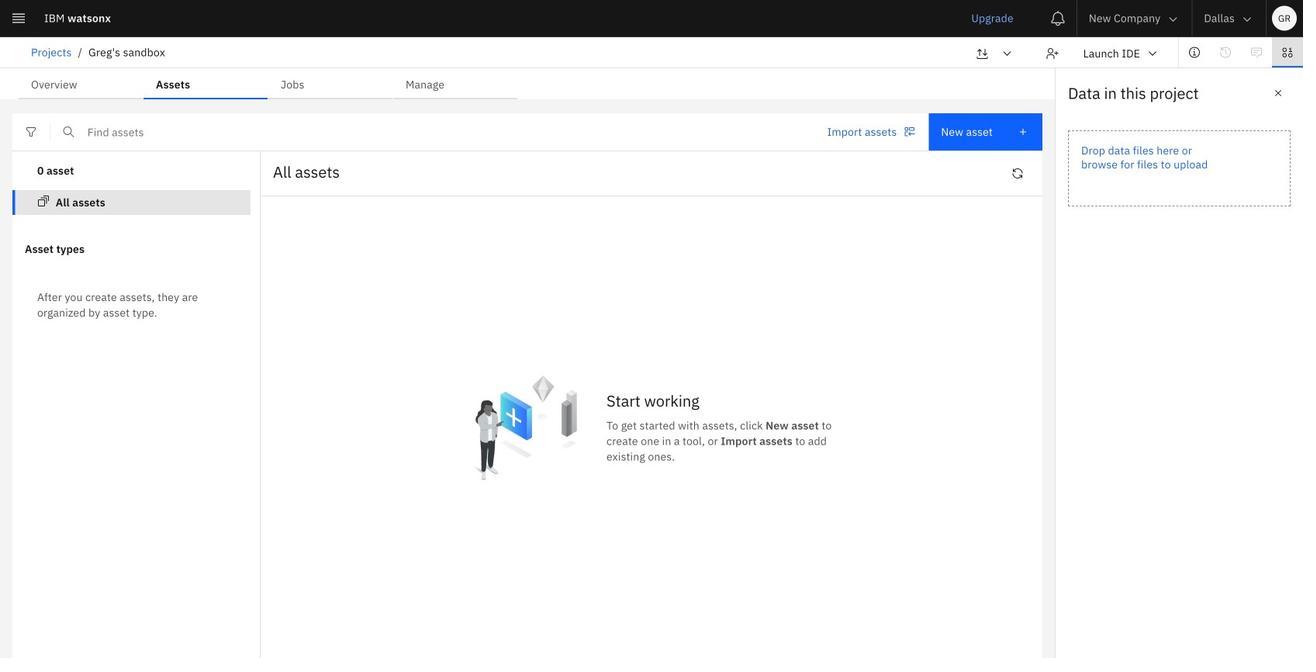 Task type: locate. For each thing, give the bounding box(es) containing it.
0 horizontal spatial arrow image
[[1147, 47, 1160, 60]]

arrow image left 'new company' "image"
[[1147, 47, 1160, 60]]

new company image
[[1167, 45, 1179, 58]]

None search field
[[50, 113, 815, 151]]

data panel element
[[1056, 68, 1304, 658]]

1 vertical spatial arrow image
[[1147, 47, 1160, 60]]

arrow image up 'new company' "image"
[[1168, 13, 1180, 26]]

1 vertical spatial arrow image
[[1002, 47, 1014, 60]]

0 horizontal spatial arrow image
[[1002, 47, 1014, 60]]

close image
[[1273, 87, 1285, 99]]

arrow image
[[1242, 13, 1254, 26], [1002, 47, 1014, 60]]

1 horizontal spatial arrow image
[[1242, 13, 1254, 26]]

start working image
[[464, 365, 588, 489]]

tab list
[[19, 68, 518, 99]]

1 horizontal spatial arrow image
[[1168, 13, 1180, 26]]

refresh image
[[1012, 167, 1024, 180]]

pending collaborator table toolbar element
[[50, 580, 1254, 654]]

0 vertical spatial arrow image
[[1168, 13, 1180, 26]]

data image
[[1282, 46, 1295, 59]]

arrow image
[[1168, 13, 1180, 26], [1147, 47, 1160, 60]]

arrow image inside action bar element
[[1002, 47, 1014, 60]]



Task type: vqa. For each thing, say whether or not it's contained in the screenshot.
left arrow icon
yes



Task type: describe. For each thing, give the bounding box(es) containing it.
Find assets text field
[[50, 113, 815, 151]]

global navigation element
[[0, 0, 1304, 658]]

import assets image
[[904, 126, 916, 138]]

new asset image
[[1017, 126, 1030, 138]]

0 vertical spatial arrow image
[[1242, 13, 1254, 26]]

action bar element
[[0, 37, 1304, 69]]

notifications image
[[1051, 10, 1066, 26]]



